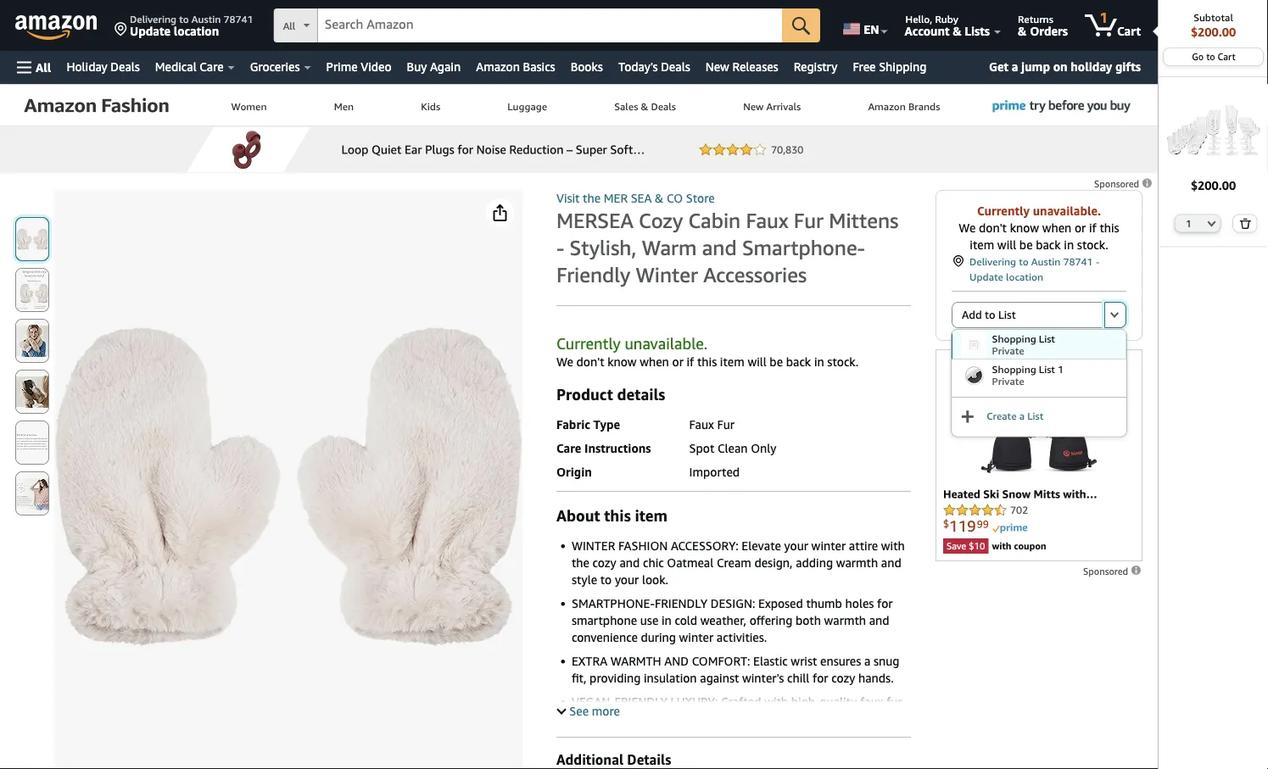 Task type: describe. For each thing, give the bounding box(es) containing it.
0 vertical spatial back
[[1036, 238, 1061, 252]]

fabric type
[[556, 418, 620, 432]]

cabin
[[688, 208, 741, 233]]

prime
[[326, 60, 358, 74]]

- inside delivering to austin 78741 - update location
[[1096, 255, 1100, 267]]

holiday
[[1071, 59, 1112, 73]]

1 horizontal spatial we
[[959, 221, 976, 235]]

fashion
[[618, 539, 668, 553]]

amazon brands
[[868, 100, 940, 112]]

1 inside "shopping list 1 private"
[[1058, 363, 1064, 375]]

go to cart
[[1192, 51, 1236, 62]]

update inside delivering to austin 78741 - update location
[[970, 271, 1003, 282]]

0 vertical spatial cart
[[1117, 24, 1141, 38]]

2 $200.00 from the top
[[1191, 178, 1236, 192]]

smartphone-
[[742, 235, 865, 260]]

details
[[627, 752, 671, 768]]

prime try before you buy image
[[985, 85, 1139, 126]]

type
[[593, 418, 620, 432]]

new for new releases
[[706, 60, 729, 74]]

deals for today's deals
[[661, 60, 690, 74]]

1 vertical spatial when
[[640, 355, 669, 369]]

style
[[572, 573, 597, 587]]

to for add to list
[[985, 308, 995, 321]]

delivering for update
[[970, 255, 1016, 267]]

jump
[[1021, 59, 1050, 73]]

luggage
[[507, 100, 547, 112]]

and down with
[[881, 556, 901, 570]]

adding
[[796, 556, 833, 570]]

subtotal
[[1194, 11, 1233, 23]]

groceries link
[[242, 55, 319, 79]]

with
[[881, 539, 905, 553]]

0 horizontal spatial fur
[[717, 418, 735, 432]]

basics
[[523, 60, 555, 74]]

add
[[962, 308, 982, 321]]

more
[[592, 704, 620, 718]]

austin for location
[[192, 13, 221, 25]]

men link
[[300, 85, 387, 126]]

0 vertical spatial currently unavailable. we don't know when or if this item will be back in stock.
[[959, 204, 1119, 252]]

the inside visit the mer sea & co store mersea cozy cabin faux fur mittens - stylish, warm and smartphone- friendly winter accessories
[[583, 191, 601, 205]]

care instructions
[[556, 442, 651, 456]]

2 vertical spatial item
[[635, 506, 668, 525]]

winter inside smartphone-friendly design: exposed thumb holes for smartphone use in cold weather, offering both warmth and convenience during winter activities.
[[679, 631, 714, 645]]

new releases link
[[698, 55, 786, 79]]

amazon basics
[[476, 60, 555, 74]]

2 horizontal spatial this
[[1100, 221, 1119, 235]]

private inside shopping list private
[[992, 344, 1024, 356]]

& for returns
[[1018, 24, 1027, 38]]

2 horizontal spatial item
[[970, 238, 994, 252]]

friendly
[[655, 597, 708, 611]]

0 vertical spatial if
[[1089, 221, 1097, 235]]

0 horizontal spatial stock.
[[827, 355, 859, 369]]

buy again
[[407, 60, 461, 74]]

78741 for -
[[1063, 255, 1093, 267]]

registry
[[794, 60, 838, 74]]

& for account
[[953, 24, 962, 38]]

fur inside visit the mer sea & co store mersea cozy cabin faux fur mittens - stylish, warm and smartphone- friendly winter accessories
[[794, 208, 824, 233]]

cozy inside extra warmth and comfort: elastic wrist ensures a snug fit, providing insulation against winter's chill for cozy hands.
[[831, 671, 855, 685]]

both
[[796, 614, 821, 628]]

get a jump on holiday gifts link
[[982, 56, 1148, 78]]

free shipping
[[853, 60, 927, 74]]

faux fur
[[689, 418, 735, 432]]

a inside extra warmth and comfort: elastic wrist ensures a snug fit, providing insulation against winter's chill for cozy hands.
[[864, 654, 871, 668]]

cart inside the go to cart link
[[1218, 51, 1236, 62]]

smartphone
[[572, 614, 637, 628]]

sponsored for the top sponsored link's leave feedback on sponsored ad element
[[1094, 179, 1142, 190]]

medical care
[[155, 60, 224, 74]]

+
[[960, 401, 975, 431]]

returns & orders
[[1018, 13, 1068, 38]]

1 horizontal spatial in
[[814, 355, 824, 369]]

1 vertical spatial faux
[[689, 418, 714, 432]]

spot clean only
[[689, 442, 777, 456]]

women
[[231, 100, 267, 112]]

women link
[[198, 85, 300, 126]]

0 vertical spatial your
[[784, 539, 808, 553]]

cozy
[[639, 208, 683, 233]]

kids
[[421, 100, 440, 112]]

get a jump on holiday gifts
[[989, 59, 1141, 73]]

for inside smartphone-friendly design: exposed thumb holes for smartphone use in cold weather, offering both warmth and convenience during winter activities.
[[877, 597, 893, 611]]

arrivals
[[766, 100, 801, 112]]

1 horizontal spatial stock.
[[1077, 238, 1108, 252]]

create a list link
[[987, 408, 1044, 422]]

0 horizontal spatial currently
[[556, 334, 621, 352]]

product
[[556, 385, 613, 403]]

sales & deals
[[614, 100, 676, 112]]

delete image
[[1239, 218, 1252, 229]]

cold
[[675, 614, 697, 628]]

0 horizontal spatial unavailable.
[[625, 334, 708, 352]]

oatmeal
[[667, 556, 714, 570]]

again
[[430, 60, 461, 74]]

1 horizontal spatial know
[[1010, 221, 1039, 235]]

during
[[641, 631, 676, 645]]

all inside button
[[36, 60, 51, 74]]

providing
[[590, 671, 641, 685]]

list inside shopping list private
[[1039, 333, 1055, 344]]

to for delivering to austin 78741 - update location
[[1019, 255, 1029, 267]]

new arrivals link
[[710, 85, 835, 126]]

1 vertical spatial sponsored link
[[1083, 565, 1143, 577]]

add to list option group
[[952, 302, 1127, 328]]

elastic
[[753, 654, 788, 668]]

all inside "search field"
[[283, 20, 295, 32]]

details
[[617, 385, 665, 403]]

sea
[[631, 191, 652, 205]]

design,
[[754, 556, 793, 570]]

mersea cozy cabin faux fur mittens - stylish, warm and smartphone-friendly winter accessories image
[[54, 327, 522, 647]]

visit the mer sea & co store mersea cozy cabin faux fur mittens - stylish, warm and smartphone- friendly winter accessories
[[556, 191, 899, 287]]

1 horizontal spatial care
[[556, 442, 581, 456]]

about this item
[[556, 506, 668, 525]]

winter's
[[742, 671, 784, 685]]

Add to List submit
[[953, 303, 1104, 327]]

snug
[[874, 654, 900, 668]]

on
[[1053, 59, 1068, 73]]

design:
[[711, 597, 755, 611]]

ruby
[[935, 13, 958, 25]]

0 vertical spatial be
[[1019, 238, 1033, 252]]

- inside visit the mer sea & co store mersea cozy cabin faux fur mittens - stylish, warm and smartphone- friendly winter accessories
[[556, 235, 564, 260]]

offering
[[750, 614, 793, 628]]

gifts
[[1115, 59, 1141, 73]]

about
[[556, 506, 600, 525]]

0 vertical spatial 1
[[1100, 10, 1108, 26]]

warmth inside winter fashion accessory: elevate your winter attire with the cozy and chic oatmeal cream design, adding warmth and style to your look.
[[836, 556, 878, 570]]

free
[[853, 60, 876, 74]]

winter fashion accessory: elevate your winter attire with the cozy and chic oatmeal cream design, adding warmth and style to your look.
[[572, 539, 905, 587]]

shopping list image
[[961, 332, 987, 357]]

subtotal $200.00
[[1191, 11, 1236, 39]]

visit the mer sea & co store link
[[556, 191, 715, 205]]

list inside "shopping list 1 private"
[[1039, 363, 1055, 375]]

chill
[[787, 671, 809, 685]]

amazon for amazon brands
[[868, 100, 906, 112]]

brands
[[908, 100, 940, 112]]

list inside 'add to list' radio
[[998, 308, 1016, 321]]

new releases
[[706, 60, 778, 74]]

1 $200.00 from the top
[[1191, 25, 1236, 39]]

1 vertical spatial your
[[615, 573, 639, 587]]

delivering to austin 78741 update location
[[130, 13, 253, 38]]

0 vertical spatial currently
[[977, 204, 1030, 218]]

1 vertical spatial 1
[[1186, 218, 1192, 229]]

store
[[686, 191, 715, 205]]

0 horizontal spatial be
[[770, 355, 783, 369]]

hello,
[[906, 13, 932, 25]]

all button
[[9, 51, 59, 84]]

0 vertical spatial when
[[1042, 221, 1072, 235]]

1 vertical spatial know
[[608, 355, 637, 369]]

holiday
[[67, 60, 107, 74]]

mer
[[604, 191, 628, 205]]

0 horizontal spatial will
[[748, 355, 767, 369]]

spot
[[689, 442, 715, 456]]

today's deals link
[[611, 55, 698, 79]]

holiday deals
[[67, 60, 140, 74]]

shipping
[[879, 60, 927, 74]]

men
[[334, 100, 354, 112]]

update inside delivering to austin 78741 update location
[[130, 24, 171, 38]]

en link
[[833, 4, 895, 47]]

holes
[[845, 597, 874, 611]]



Task type: locate. For each thing, give the bounding box(es) containing it.
to right add
[[985, 308, 995, 321]]

1 vertical spatial or
[[672, 355, 684, 369]]

1 vertical spatial new
[[743, 100, 764, 112]]

item up delivering to austin 78741 - update location
[[970, 238, 994, 252]]

None radio
[[1104, 302, 1127, 328]]

extender expand image
[[557, 705, 566, 715]]

and down holes on the right bottom of the page
[[869, 614, 890, 628]]

books
[[571, 60, 603, 74]]

your up smartphone-
[[615, 573, 639, 587]]

0 horizontal spatial 1
[[1058, 363, 1064, 375]]

1 vertical spatial don't
[[576, 355, 604, 369]]

deals for holiday deals
[[111, 60, 140, 74]]

currently unavailable. we don't know when or if this item will be back in stock. up delivering to austin 78741 - update location link
[[959, 204, 1119, 252]]

0 vertical spatial shopping
[[992, 333, 1036, 344]]

cart right go
[[1218, 51, 1236, 62]]

friendly
[[556, 263, 630, 287]]

shopping down shopping list private
[[992, 363, 1036, 375]]

amazon basics link
[[468, 55, 563, 79]]

weather,
[[700, 614, 747, 628]]

austin up add to list option group
[[1031, 255, 1061, 267]]

0 vertical spatial this
[[1100, 221, 1119, 235]]

add to list
[[962, 308, 1016, 321]]

when up delivering to austin 78741 - update location link
[[1042, 221, 1072, 235]]

if up delivering to austin 78741 - update location link
[[1089, 221, 1097, 235]]

when up details
[[640, 355, 669, 369]]

delivering
[[130, 13, 176, 25], [970, 255, 1016, 267]]

shopping down 'add to list' radio
[[992, 333, 1036, 344]]

0 vertical spatial don't
[[979, 221, 1007, 235]]

to inside radio
[[985, 308, 995, 321]]

instructions
[[585, 442, 651, 456]]

new for new arrivals
[[743, 100, 764, 112]]

go to cart link
[[1164, 48, 1263, 65]]

mittens
[[829, 208, 899, 233]]

only
[[751, 442, 777, 456]]

your up adding
[[784, 539, 808, 553]]

private up create a list link on the right bottom
[[992, 375, 1024, 387]]

prime video link
[[319, 55, 399, 79]]

if up faux fur
[[687, 355, 694, 369]]

1 horizontal spatial or
[[1075, 221, 1086, 235]]

fur up smartphone-
[[794, 208, 824, 233]]

list
[[998, 308, 1016, 321], [1039, 333, 1055, 344], [1039, 363, 1055, 375], [1027, 410, 1044, 422]]

don't up delivering to austin 78741 - update location
[[979, 221, 1007, 235]]

know up delivering to austin 78741 - update location
[[1010, 221, 1039, 235]]

0 vertical spatial private
[[992, 344, 1024, 356]]

0 vertical spatial we
[[959, 221, 976, 235]]

0 horizontal spatial item
[[635, 506, 668, 525]]

0 horizontal spatial a
[[864, 654, 871, 668]]

new left releases
[[706, 60, 729, 74]]

winter down cold
[[679, 631, 714, 645]]

to up 'add to list' radio
[[1019, 255, 1029, 267]]

1 vertical spatial back
[[786, 355, 811, 369]]

0 horizontal spatial if
[[687, 355, 694, 369]]

new arrivals
[[743, 100, 801, 112]]

78741 inside delivering to austin 78741 - update location
[[1063, 255, 1093, 267]]

list right create
[[1027, 410, 1044, 422]]

deals right today's
[[661, 60, 690, 74]]

a up hands. on the bottom of the page
[[864, 654, 871, 668]]

All search field
[[274, 8, 820, 44]]

leave feedback on sponsored ad element for the bottom sponsored link
[[1083, 566, 1143, 577]]

&
[[953, 24, 962, 38], [1018, 24, 1027, 38], [641, 100, 648, 112], [655, 191, 664, 205]]

location inside delivering to austin 78741 - update location
[[1006, 271, 1043, 282]]

the up 'mersea'
[[583, 191, 601, 205]]

winter
[[636, 263, 698, 287]]

1 shopping from the top
[[992, 333, 1036, 344]]

and
[[664, 654, 689, 668]]

to for go to cart
[[1206, 51, 1215, 62]]

leeway home - stock the bar - 20 piece set image
[[1167, 84, 1260, 177]]

2 shopping from the top
[[992, 363, 1036, 375]]

this up winter
[[604, 506, 631, 525]]

navigation navigation
[[0, 0, 1268, 769]]

registry link
[[786, 55, 845, 79]]

shopping for shopping list 1
[[992, 363, 1036, 375]]

2 vertical spatial a
[[864, 654, 871, 668]]

0 vertical spatial in
[[1064, 238, 1074, 252]]

sales
[[614, 100, 638, 112]]

0 horizontal spatial location
[[174, 24, 219, 38]]

new left arrivals
[[743, 100, 764, 112]]

1 vertical spatial amazon
[[868, 100, 906, 112]]

0 horizontal spatial update
[[130, 24, 171, 38]]

in
[[1064, 238, 1074, 252], [814, 355, 824, 369], [662, 614, 672, 628]]

0 vertical spatial or
[[1075, 221, 1086, 235]]

cart up gifts
[[1117, 24, 1141, 38]]

0 vertical spatial amazon
[[476, 60, 520, 74]]

shopping
[[992, 333, 1036, 344], [992, 363, 1036, 375]]

2 horizontal spatial in
[[1064, 238, 1074, 252]]

amazon brands link
[[835, 85, 974, 126]]

delivering up the medical
[[130, 13, 176, 25]]

0 horizontal spatial all
[[36, 60, 51, 74]]

sponsored for leave feedback on sponsored ad element associated with the bottom sponsored link
[[1083, 566, 1131, 577]]

cozy inside winter fashion accessory: elevate your winter attire with the cozy and chic oatmeal cream design, adding warmth and style to your look.
[[593, 556, 616, 570]]

0 vertical spatial all
[[283, 20, 295, 32]]

1 horizontal spatial location
[[1006, 271, 1043, 282]]

to for delivering to austin 78741 update location
[[179, 13, 189, 25]]

amazon image
[[15, 15, 98, 41]]

1 vertical spatial unavailable.
[[625, 334, 708, 352]]

know up product details
[[608, 355, 637, 369]]

0 vertical spatial the
[[583, 191, 601, 205]]

1 horizontal spatial don't
[[979, 221, 1007, 235]]

1 left dropdown icon
[[1186, 218, 1192, 229]]

1 vertical spatial currently
[[556, 334, 621, 352]]

1 horizontal spatial item
[[720, 355, 745, 369]]

0 horizontal spatial 78741
[[224, 13, 253, 25]]

amazon left basics
[[476, 60, 520, 74]]

a right create
[[1019, 410, 1025, 422]]

fabric
[[556, 418, 590, 432]]

delivering inside delivering to austin 78741 update location
[[130, 13, 176, 25]]

78741
[[224, 13, 253, 25], [1063, 255, 1093, 267]]

amazon left brands at the top right
[[868, 100, 906, 112]]

see more button
[[556, 704, 620, 718]]

books link
[[563, 55, 611, 79]]

0 vertical spatial item
[[970, 238, 994, 252]]

to up medical care on the top of the page
[[179, 13, 189, 25]]

dropdown image
[[1110, 311, 1119, 318]]

austin inside delivering to austin 78741 update location
[[192, 13, 221, 25]]

None submit
[[782, 8, 820, 42], [1233, 215, 1257, 232], [16, 218, 48, 260], [16, 269, 48, 311], [1105, 303, 1126, 327], [16, 320, 48, 362], [16, 371, 48, 413], [16, 422, 48, 464], [16, 472, 48, 515], [782, 8, 820, 42], [1233, 215, 1257, 232], [16, 218, 48, 260], [16, 269, 48, 311], [1105, 303, 1126, 327], [16, 320, 48, 362], [16, 371, 48, 413], [16, 422, 48, 464], [16, 472, 48, 515]]

warmth
[[836, 556, 878, 570], [824, 614, 866, 628]]

delivering to austin 78741 - update location
[[970, 255, 1100, 282]]

0 vertical spatial austin
[[192, 13, 221, 25]]

list inside create a list link
[[1027, 410, 1044, 422]]

0 horizontal spatial cart
[[1117, 24, 1141, 38]]

1 horizontal spatial unavailable.
[[1033, 204, 1101, 218]]

1 vertical spatial if
[[687, 355, 694, 369]]

or
[[1075, 221, 1086, 235], [672, 355, 684, 369]]

1 vertical spatial delivering
[[970, 255, 1016, 267]]

ensures
[[820, 654, 861, 668]]

list up shopping list private
[[998, 308, 1016, 321]]

78741 up add to list option group
[[1063, 255, 1093, 267]]

1 horizontal spatial this
[[697, 355, 717, 369]]

item
[[970, 238, 994, 252], [720, 355, 745, 369], [635, 506, 668, 525]]

care right the medical
[[200, 60, 224, 74]]

Search Amazon text field
[[318, 9, 782, 42]]

hello, ruby
[[906, 13, 958, 25]]

to right style
[[600, 573, 612, 587]]

0 horizontal spatial this
[[604, 506, 631, 525]]

the inside winter fashion accessory: elevate your winter attire with the cozy and chic oatmeal cream design, adding warmth and style to your look.
[[572, 556, 589, 570]]

$200.00 up dropdown icon
[[1191, 178, 1236, 192]]

0 horizontal spatial don't
[[576, 355, 604, 369]]

1 horizontal spatial -
[[1096, 255, 1100, 267]]

stock.
[[1077, 238, 1108, 252], [827, 355, 859, 369]]

1 vertical spatial warmth
[[824, 614, 866, 628]]

dropdown image
[[1207, 220, 1216, 227]]

and inside visit the mer sea & co store mersea cozy cabin faux fur mittens - stylish, warm and smartphone- friendly winter accessories
[[702, 235, 737, 260]]

1 horizontal spatial currently
[[977, 204, 1030, 218]]

0 vertical spatial unavailable.
[[1033, 204, 1101, 218]]

we up delivering to austin 78741 - update location
[[959, 221, 976, 235]]

deals right sales
[[651, 100, 676, 112]]

faux up spot
[[689, 418, 714, 432]]

0 horizontal spatial new
[[706, 60, 729, 74]]

item up fashion
[[635, 506, 668, 525]]

0 vertical spatial sponsored link
[[1094, 176, 1154, 193]]

private inside "shopping list 1 private"
[[992, 375, 1024, 387]]

78741 up groceries
[[224, 13, 253, 25]]

faux up smartphone-
[[746, 208, 788, 233]]

0 horizontal spatial -
[[556, 235, 564, 260]]

78741 inside delivering to austin 78741 update location
[[224, 13, 253, 25]]

1 vertical spatial cart
[[1218, 51, 1236, 62]]

amazon for amazon basics
[[476, 60, 520, 74]]

don't up product
[[576, 355, 604, 369]]

austin up medical care link
[[192, 13, 221, 25]]

update up the medical
[[130, 24, 171, 38]]

private
[[992, 344, 1024, 356], [992, 375, 1024, 387]]

warmth down the "attire"
[[836, 556, 878, 570]]

currently up product
[[556, 334, 621, 352]]

care down fabric
[[556, 442, 581, 456]]

Add to List radio
[[952, 302, 1104, 328]]

0 horizontal spatial faux
[[689, 418, 714, 432]]

insulation
[[644, 671, 697, 685]]

1 vertical spatial currently unavailable. we don't know when or if this item will be back in stock.
[[556, 334, 859, 369]]

smartphone-
[[572, 597, 655, 611]]

& left lists
[[953, 24, 962, 38]]

to inside delivering to austin 78741 update location
[[179, 13, 189, 25]]

delivering up add to list
[[970, 255, 1016, 267]]

2 vertical spatial 1
[[1058, 363, 1064, 375]]

medical care link
[[147, 55, 242, 79]]

account
[[905, 24, 950, 38]]

create
[[987, 410, 1017, 422]]

co
[[667, 191, 683, 205]]

1 vertical spatial a
[[1019, 410, 1025, 422]]

1 horizontal spatial be
[[1019, 238, 1033, 252]]

additional
[[556, 752, 624, 768]]

in inside smartphone-friendly design: exposed thumb holes for smartphone use in cold weather, offering both warmth and convenience during winter activities.
[[662, 614, 672, 628]]

& inside visit the mer sea & co store mersea cozy cabin faux fur mittens - stylish, warm and smartphone- friendly winter accessories
[[655, 191, 664, 205]]

faux inside visit the mer sea & co store mersea cozy cabin faux fur mittens - stylish, warm and smartphone- friendly winter accessories
[[746, 208, 788, 233]]

for right holes on the right bottom of the page
[[877, 597, 893, 611]]

0 vertical spatial will
[[997, 238, 1016, 252]]

and down fashion
[[620, 556, 640, 570]]

shopping list private
[[992, 333, 1055, 356]]

today's deals
[[618, 60, 690, 74]]

to right go
[[1206, 51, 1215, 62]]

leave feedback on sponsored ad element
[[1094, 179, 1154, 190], [1083, 566, 1143, 577]]

releases
[[733, 60, 778, 74]]

additional details
[[556, 752, 671, 768]]

2 vertical spatial in
[[662, 614, 672, 628]]

currently up delivering to austin 78741 - update location
[[977, 204, 1030, 218]]

chic
[[643, 556, 664, 570]]

winter up adding
[[811, 539, 846, 553]]

location inside delivering to austin 78741 update location
[[174, 24, 219, 38]]

a for create
[[1019, 410, 1025, 422]]

delivering for location
[[130, 13, 176, 25]]

1 vertical spatial this
[[697, 355, 717, 369]]

2 vertical spatial this
[[604, 506, 631, 525]]

winter inside winter fashion accessory: elevate your winter attire with the cozy and chic oatmeal cream design, adding warmth and style to your look.
[[811, 539, 846, 553]]

see
[[569, 704, 589, 718]]

1 horizontal spatial a
[[1012, 59, 1018, 73]]

item up faux fur
[[720, 355, 745, 369]]

1 up holiday
[[1100, 10, 1108, 26]]

and down the cabin
[[702, 235, 737, 260]]

0 horizontal spatial your
[[615, 573, 639, 587]]

2 horizontal spatial 1
[[1186, 218, 1192, 229]]

1 horizontal spatial if
[[1089, 221, 1097, 235]]

cozy down ensures
[[831, 671, 855, 685]]

1 vertical spatial care
[[556, 442, 581, 456]]

2 horizontal spatial a
[[1019, 410, 1025, 422]]

unavailable. up delivering to austin 78741 - update location link
[[1033, 204, 1101, 218]]

0 vertical spatial update
[[130, 24, 171, 38]]

1 horizontal spatial when
[[1042, 221, 1072, 235]]

a inside create a list link
[[1019, 410, 1025, 422]]

the up style
[[572, 556, 589, 570]]

deals right holiday
[[111, 60, 140, 74]]

& inside returns & orders
[[1018, 24, 1027, 38]]

a for get
[[1012, 59, 1018, 73]]

cozy down winter
[[593, 556, 616, 570]]

1 horizontal spatial currently unavailable. we don't know when or if this item will be back in stock.
[[959, 204, 1119, 252]]

all up groceries link
[[283, 20, 295, 32]]

for
[[877, 597, 893, 611], [813, 671, 828, 685]]

currently unavailable. we don't know when or if this item will be back in stock. up faux fur
[[556, 334, 859, 369]]

stylish,
[[570, 235, 637, 260]]

0 vertical spatial new
[[706, 60, 729, 74]]

austin for update
[[1031, 255, 1061, 267]]

1
[[1100, 10, 1108, 26], [1186, 218, 1192, 229], [1058, 363, 1064, 375]]

1 horizontal spatial new
[[743, 100, 764, 112]]

-
[[556, 235, 564, 260], [1096, 255, 1100, 267]]

delivering inside delivering to austin 78741 - update location
[[970, 255, 1016, 267]]

we up product
[[556, 355, 573, 369]]

a inside get a jump on holiday gifts link
[[1012, 59, 1018, 73]]

this up delivering to austin 78741 - update location link
[[1100, 221, 1119, 235]]

care inside 'navigation' navigation
[[200, 60, 224, 74]]

orders
[[1030, 24, 1068, 38]]

0 vertical spatial know
[[1010, 221, 1039, 235]]

fur up clean
[[717, 418, 735, 432]]

0 vertical spatial delivering
[[130, 13, 176, 25]]

winter
[[811, 539, 846, 553], [679, 631, 714, 645]]

0 horizontal spatial amazon
[[476, 60, 520, 74]]

- up add to list option group
[[1096, 255, 1100, 267]]

1 down add to list option group
[[1058, 363, 1064, 375]]

1 private from the top
[[992, 344, 1024, 356]]

when
[[1042, 221, 1072, 235], [640, 355, 669, 369]]

0 vertical spatial location
[[174, 24, 219, 38]]

prime video
[[326, 60, 392, 74]]

& right sales
[[641, 100, 648, 112]]

0 vertical spatial sponsored
[[1094, 179, 1142, 190]]

winter
[[572, 539, 615, 553]]

78741 for update
[[224, 13, 253, 25]]

clean
[[718, 442, 748, 456]]

& left orders
[[1018, 24, 1027, 38]]

list down add to list option group
[[1039, 333, 1055, 344]]

update up add to list
[[970, 271, 1003, 282]]

amazon fashion image
[[24, 85, 187, 127]]

1 horizontal spatial update
[[970, 271, 1003, 282]]

know
[[1010, 221, 1039, 235], [608, 355, 637, 369]]

fur
[[794, 208, 824, 233], [717, 418, 735, 432]]

austin inside delivering to austin 78741 - update location
[[1031, 255, 1061, 267]]

$200.00 down subtotal
[[1191, 25, 1236, 39]]

& for sales
[[641, 100, 648, 112]]

sales & deals link
[[581, 85, 710, 126]]

0 horizontal spatial we
[[556, 355, 573, 369]]

1 vertical spatial update
[[970, 271, 1003, 282]]

0 vertical spatial for
[[877, 597, 893, 611]]

list down shopping list private
[[1039, 363, 1055, 375]]

account & lists
[[905, 24, 990, 38]]

1 horizontal spatial 78741
[[1063, 255, 1093, 267]]

convenience
[[572, 631, 638, 645]]

mersea
[[556, 208, 633, 233]]

accessory:
[[671, 539, 739, 553]]

location up medical care link
[[174, 24, 219, 38]]

for inside extra warmth and comfort: elastic wrist ensures a snug fit, providing insulation against winter's chill for cozy hands.
[[813, 671, 828, 685]]

video
[[361, 60, 392, 74]]

0 horizontal spatial delivering
[[130, 13, 176, 25]]

a right 'get'
[[1012, 59, 1018, 73]]

and inside smartphone-friendly design: exposed thumb holes for smartphone use in cold weather, offering both warmth and convenience during winter activities.
[[869, 614, 890, 628]]

cream
[[717, 556, 751, 570]]

the
[[583, 191, 601, 205], [572, 556, 589, 570]]

warmth inside smartphone-friendly design: exposed thumb holes for smartphone use in cold weather, offering both warmth and convenience during winter activities.
[[824, 614, 866, 628]]

shopping inside "shopping list 1 private"
[[992, 363, 1036, 375]]

shopping inside shopping list private
[[992, 333, 1036, 344]]

0 vertical spatial a
[[1012, 59, 1018, 73]]

this up faux fur
[[697, 355, 717, 369]]

1 vertical spatial winter
[[679, 631, 714, 645]]

to inside winter fashion accessory: elevate your winter attire with the cozy and chic oatmeal cream design, adding warmth and style to your look.
[[600, 573, 612, 587]]

luggage link
[[474, 85, 581, 126]]

don't
[[979, 221, 1007, 235], [576, 355, 604, 369]]

2 private from the top
[[992, 375, 1024, 387]]

location up 'add to list' radio
[[1006, 271, 1043, 282]]

shopping for shopping list
[[992, 333, 1036, 344]]

leave feedback on sponsored ad element for the top sponsored link
[[1094, 179, 1154, 190]]

for right chill
[[813, 671, 828, 685]]

1 horizontal spatial amazon
[[868, 100, 906, 112]]

warmth down holes on the right bottom of the page
[[824, 614, 866, 628]]

- left stylish,
[[556, 235, 564, 260]]

amazon
[[476, 60, 520, 74], [868, 100, 906, 112]]

& left the co
[[655, 191, 664, 205]]

private up "shopping list 1 private"
[[992, 344, 1024, 356]]

1 vertical spatial leave feedback on sponsored ad element
[[1083, 566, 1143, 577]]

0 horizontal spatial currently unavailable. we don't know when or if this item will be back in stock.
[[556, 334, 859, 369]]

to inside delivering to austin 78741 - update location
[[1019, 255, 1029, 267]]

go
[[1192, 51, 1204, 62]]

shopping list 1 image
[[961, 362, 987, 388]]

1 vertical spatial in
[[814, 355, 824, 369]]

all down amazon image
[[36, 60, 51, 74]]

unavailable. up details
[[625, 334, 708, 352]]

extra
[[572, 654, 608, 668]]

0 horizontal spatial in
[[662, 614, 672, 628]]



Task type: vqa. For each thing, say whether or not it's contained in the screenshot.
Manufacturer Part Number's ‎It'S A Date!
no



